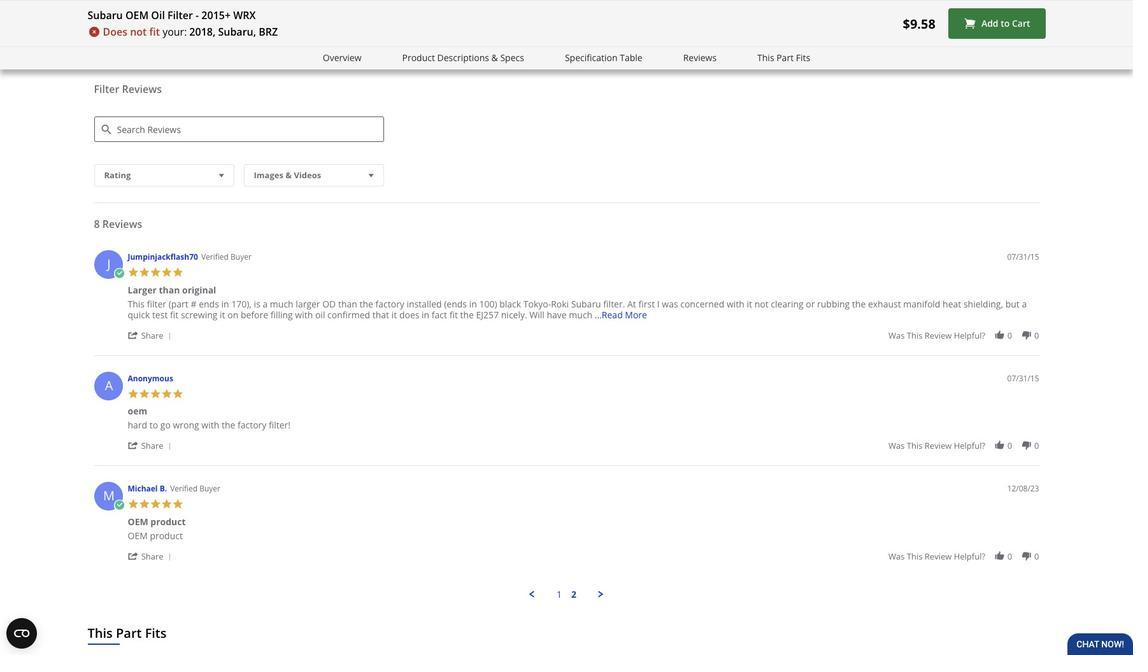 Task type: vqa. For each thing, say whether or not it's contained in the screenshot.
SOON in . Orders requiring additional verification (security concerns, incorrect information, etc.) may need additional processing time. Items listed as "On Order" or "Out of Stock" typically ship by the estimated ship date listed on the product page. These estimated dates are not guaranteed and are subject to change periodically. Our customer service representatives monitor backorders daily to ensure your order ships as soon as possible.
no



Task type: locate. For each thing, give the bounding box(es) containing it.
to
[[1001, 17, 1010, 29], [150, 419, 158, 432]]

2 vertical spatial was
[[889, 551, 905, 562]]

2 horizontal spatial with
[[727, 298, 745, 310]]

0 horizontal spatial than
[[159, 284, 180, 296]]

a
[[263, 298, 268, 310], [1022, 298, 1027, 310]]

factory left the filter!
[[238, 419, 267, 432]]

1 horizontal spatial this
[[128, 298, 145, 310]]

1 helpful? from the top
[[954, 330, 986, 341]]

with left oil
[[295, 309, 313, 321]]

1 horizontal spatial fit
[[170, 309, 179, 321]]

a right is
[[263, 298, 268, 310]]

2018,
[[189, 25, 216, 39]]

fits
[[796, 52, 811, 64], [145, 625, 167, 642]]

0 horizontal spatial verified
[[170, 484, 198, 495]]

than up (part
[[159, 284, 180, 296]]

12/08/23
[[1008, 484, 1040, 495]]

1 horizontal spatial verified
[[201, 252, 229, 263]]

0 vertical spatial this part fits
[[758, 52, 811, 64]]

specification table
[[565, 52, 643, 64]]

0 vertical spatial part
[[777, 52, 794, 64]]

a right but on the right top
[[1022, 298, 1027, 310]]

0 vertical spatial share
[[141, 330, 164, 341]]

1 vertical spatial reviews
[[122, 82, 162, 96]]

2 07/31/15 from the top
[[1008, 373, 1040, 384]]

heat
[[943, 298, 962, 310]]

1 was this review helpful? from the top
[[889, 330, 986, 341]]

reviews
[[684, 52, 717, 64], [122, 82, 162, 96], [102, 217, 142, 231]]

od
[[323, 298, 336, 310]]

go
[[160, 419, 171, 432]]

the inside oem hard to go wrong with the factory filter!
[[222, 419, 235, 432]]

with inside oem hard to go wrong with the factory filter!
[[202, 419, 219, 432]]

reviews
[[94, 48, 132, 60]]

verified buyer heading up the original
[[201, 252, 252, 263]]

share image down the oem product oem product
[[128, 551, 139, 562]]

fit right fact
[[450, 309, 458, 321]]

oem heading
[[128, 405, 147, 420]]

0 vertical spatial this
[[758, 52, 775, 64]]

oem
[[128, 405, 147, 417]]

i
[[657, 298, 660, 310]]

$9.58
[[903, 15, 936, 32]]

anonymous
[[128, 373, 173, 384]]

2015+
[[202, 8, 231, 22]]

filling
[[271, 309, 293, 321]]

1 horizontal spatial a
[[1022, 298, 1027, 310]]

it left on
[[220, 309, 225, 321]]

was this review helpful? for m
[[889, 551, 986, 562]]

vote down review by jumpinjackflash70 on 31 jul 2015 image
[[1021, 330, 1033, 341]]

Images & Videos Filter field
[[244, 165, 384, 187]]

1 vertical spatial not
[[755, 298, 769, 310]]

07/31/15 up but on the right top
[[1008, 252, 1040, 263]]

than
[[159, 284, 180, 296], [338, 298, 357, 310]]

black
[[500, 298, 521, 310]]

a
[[105, 377, 113, 394]]

0 vertical spatial reviews
[[684, 52, 717, 64]]

review for j
[[925, 330, 952, 341]]

in left fact
[[422, 309, 430, 321]]

seperator image down the go
[[166, 443, 173, 451]]

0 horizontal spatial factory
[[238, 419, 267, 432]]

0 horizontal spatial fit
[[149, 25, 160, 39]]

open widget image
[[6, 619, 37, 649]]

1 horizontal spatial this part fits
[[758, 52, 811, 64]]

share right share icon
[[141, 440, 164, 452]]

0 vertical spatial than
[[159, 284, 180, 296]]

rubbing
[[818, 298, 850, 310]]

filter reviews heading
[[94, 82, 1040, 107]]

1 vertical spatial share button
[[128, 440, 176, 452]]

0 vertical spatial subaru
[[88, 8, 123, 22]]

2 a from the left
[[1022, 298, 1027, 310]]

2 vertical spatial helpful?
[[954, 551, 986, 562]]

share button down test on the left
[[128, 329, 176, 341]]

not left clearing
[[755, 298, 769, 310]]

at
[[628, 298, 637, 310]]

&
[[492, 52, 498, 64], [286, 170, 292, 181]]

images
[[254, 170, 284, 181]]

seperator image
[[166, 332, 173, 340]]

2 review date 07/31/15 element from the top
[[1008, 373, 1040, 384]]

tab panel containing j
[[88, 244, 1046, 601]]

down triangle image
[[216, 169, 227, 182], [366, 169, 377, 182]]

...read
[[595, 309, 623, 321]]

0 vertical spatial review date 07/31/15 element
[[1008, 252, 1040, 263]]

this for j
[[907, 330, 923, 341]]

review date 07/31/15 element
[[1008, 252, 1040, 263], [1008, 373, 1040, 384]]

star image
[[524, 0, 541, 6], [541, 0, 557, 6], [557, 0, 574, 6], [574, 0, 590, 6], [590, 0, 607, 6], [128, 267, 139, 278], [128, 389, 139, 400], [172, 389, 184, 400]]

0 vertical spatial this
[[907, 330, 923, 341]]

fit right test on the left
[[170, 309, 179, 321]]

1 vertical spatial buyer
[[200, 484, 220, 495]]

oem product heading
[[128, 516, 186, 531]]

3 helpful? from the top
[[954, 551, 986, 562]]

ej257
[[476, 309, 499, 321]]

subaru inside this filter (part # ends in 170), is a much larger od than the factory installed (ends in 100) black tokyo-roki subaru filter. at first i was concerned with it not clearing or rubbing the exhaust manifold heat shielding, but a quick test fit screwing it on before filling with oil confirmed that it does in fact fit the ej257 nicely. will have much
[[571, 298, 601, 310]]

2 vertical spatial reviews
[[102, 217, 142, 231]]

verified buyer heading for m
[[170, 484, 220, 495]]

share left seperator icon
[[141, 330, 164, 341]]

1 was from the top
[[889, 330, 905, 341]]

0 vertical spatial &
[[492, 52, 498, 64]]

2 vertical spatial review
[[925, 551, 952, 562]]

m
[[103, 488, 115, 505]]

circle checkmark image
[[114, 500, 125, 511]]

0 horizontal spatial filter
[[94, 82, 119, 96]]

0 vertical spatial verified
[[201, 252, 229, 263]]

0 horizontal spatial this
[[88, 625, 113, 642]]

2 vertical spatial this
[[907, 551, 923, 562]]

reviews link
[[684, 51, 717, 65]]

0 vertical spatial fits
[[796, 52, 811, 64]]

1 vertical spatial this
[[128, 298, 145, 310]]

3 share button from the top
[[128, 550, 176, 562]]

2 was this review helpful? from the top
[[889, 440, 986, 452]]

3 was from the top
[[889, 551, 905, 562]]

1 this from the top
[[907, 330, 923, 341]]

filter down reviews tab
[[94, 82, 119, 96]]

1 down triangle image from the left
[[216, 169, 227, 182]]

1
[[557, 589, 562, 601]]

1 vertical spatial to
[[150, 419, 158, 432]]

tab panel
[[88, 244, 1046, 601]]

helpful?
[[954, 330, 986, 341], [954, 440, 986, 452], [954, 551, 986, 562]]

2 group from the top
[[889, 440, 1040, 452]]

verified buyer heading right "b."
[[170, 484, 220, 495]]

0 right vote up review by jumpinjackflash70 on 31 jul 2015 image
[[1008, 330, 1013, 341]]

07/31/15 down vote down review by jumpinjackflash70 on 31 jul 2015 image
[[1008, 373, 1040, 384]]

Rating Filter field
[[94, 165, 234, 187]]

1 vertical spatial group
[[889, 440, 1040, 452]]

review date 07/31/15 element for hard to go wrong with the factory filter!
[[1008, 373, 1040, 384]]

helpful? left vote up review by anonymous on 31 jul 2015 image
[[954, 440, 986, 452]]

was this review helpful? down heat
[[889, 330, 986, 341]]

not
[[130, 25, 147, 39], [755, 298, 769, 310]]

1 vertical spatial this
[[907, 440, 923, 452]]

07/31/15 for this filter (part # ends in 170), is a much larger od than the factory installed (ends in 100) black tokyo-roki subaru filter. at first i was concerned with it not clearing or rubbing the exhaust manifold heat shielding, but a quick test fit screwing it on before filling with oil confirmed that it does in fact fit the ej257 nicely. will have much
[[1008, 252, 1040, 263]]

0 vertical spatial 07/31/15
[[1008, 252, 1040, 263]]

share button down the oem product oem product
[[128, 550, 176, 562]]

this part fits
[[758, 52, 811, 64], [88, 625, 167, 642]]

to right add
[[1001, 17, 1010, 29]]

1 vertical spatial was this review helpful?
[[889, 440, 986, 452]]

share image
[[128, 330, 139, 341], [128, 551, 139, 562]]

0 horizontal spatial this part fits
[[88, 625, 167, 642]]

100)
[[479, 298, 497, 310]]

in
[[221, 298, 229, 310], [469, 298, 477, 310], [422, 309, 430, 321]]

with
[[727, 298, 745, 310], [295, 309, 313, 321], [202, 419, 219, 432]]

vote down review by michael b. on  8 dec 2023 image
[[1021, 551, 1033, 562]]

specification
[[565, 52, 618, 64]]

was this review helpful? left vote up review by anonymous on 31 jul 2015 image
[[889, 440, 986, 452]]

much right is
[[270, 298, 294, 310]]

filter
[[168, 8, 193, 22], [94, 82, 119, 96]]

0 vertical spatial helpful?
[[954, 330, 986, 341]]

3 was this review helpful? from the top
[[889, 551, 986, 562]]

1 vertical spatial helpful?
[[954, 440, 986, 452]]

subaru,
[[218, 25, 256, 39]]

before
[[241, 309, 268, 321]]

group
[[889, 330, 1040, 341], [889, 440, 1040, 452], [889, 551, 1040, 562]]

5.0 star rating element
[[484, 0, 522, 13]]

this for m
[[907, 551, 923, 562]]

hard
[[128, 419, 147, 432]]

0 vertical spatial share button
[[128, 329, 176, 341]]

factory inside oem hard to go wrong with the factory filter!
[[238, 419, 267, 432]]

share down the oem product oem product
[[141, 551, 164, 562]]

down triangle image inside rating field
[[216, 169, 227, 182]]

1 vertical spatial factory
[[238, 419, 267, 432]]

this inside this filter (part # ends in 170), is a much larger od than the factory installed (ends in 100) black tokyo-roki subaru filter. at first i was concerned with it not clearing or rubbing the exhaust manifold heat shielding, but a quick test fit screwing it on before filling with oil confirmed that it does in fact fit the ej257 nicely. will have much
[[128, 298, 145, 310]]

0 horizontal spatial fits
[[145, 625, 167, 642]]

1 vertical spatial part
[[116, 625, 142, 642]]

0 horizontal spatial &
[[286, 170, 292, 181]]

0 horizontal spatial in
[[221, 298, 229, 310]]

review for m
[[925, 551, 952, 562]]

review date 07/31/15 element down vote down review by jumpinjackflash70 on 31 jul 2015 image
[[1008, 373, 1040, 384]]

1 share from the top
[[141, 330, 164, 341]]

1 vertical spatial &
[[286, 170, 292, 181]]

0 vertical spatial to
[[1001, 17, 1010, 29]]

1 seperator image from the top
[[166, 443, 173, 451]]

verified right "b."
[[170, 484, 198, 495]]

1 vertical spatial review date 07/31/15 element
[[1008, 373, 1040, 384]]

factory left installed
[[376, 298, 405, 310]]

seperator image for product
[[166, 554, 173, 561]]

1 horizontal spatial factory
[[376, 298, 405, 310]]

0 vertical spatial was this review helpful?
[[889, 330, 986, 341]]

3 this from the top
[[907, 551, 923, 562]]

2 seperator image from the top
[[166, 554, 173, 561]]

seperator image
[[166, 443, 173, 451], [166, 554, 173, 561]]

it right that
[[392, 309, 397, 321]]

1 vertical spatial verified buyer heading
[[170, 484, 220, 495]]

1 horizontal spatial down triangle image
[[366, 169, 377, 182]]

1 horizontal spatial to
[[1001, 17, 1010, 29]]

0 right vote down review by jumpinjackflash70 on 31 jul 2015 image
[[1035, 330, 1040, 341]]

0 vertical spatial not
[[130, 25, 147, 39]]

2 down triangle image from the left
[[366, 169, 377, 182]]

reviews tab
[[94, 48, 132, 65]]

2 vertical spatial group
[[889, 551, 1040, 562]]

fact
[[432, 309, 447, 321]]

1 share button from the top
[[128, 329, 176, 341]]

2 horizontal spatial this
[[758, 52, 775, 64]]

2 link
[[572, 589, 577, 601]]

the right the wrong
[[222, 419, 235, 432]]

menu
[[88, 589, 1046, 601]]

michael b. verified buyer
[[128, 484, 220, 495]]

1 group from the top
[[889, 330, 1040, 341]]

1 horizontal spatial fits
[[796, 52, 811, 64]]

2 horizontal spatial in
[[469, 298, 477, 310]]

1 review from the top
[[925, 330, 952, 341]]

part
[[777, 52, 794, 64], [116, 625, 142, 642]]

0 vertical spatial factory
[[376, 298, 405, 310]]

1 vertical spatial 07/31/15
[[1008, 373, 1040, 384]]

to inside oem hard to go wrong with the factory filter!
[[150, 419, 158, 432]]

circle checkmark image
[[114, 268, 125, 280]]

1 share image from the top
[[128, 330, 139, 341]]

fit down oil
[[149, 25, 160, 39]]

reviews inside heading
[[122, 82, 162, 96]]

images & videos element
[[244, 165, 384, 187]]

review date 07/31/15 element for this filter (part # ends in 170), is a much larger od than the factory installed (ends in 100) black tokyo-roki subaru filter. at first i was concerned with it not clearing or rubbing the exhaust manifold heat shielding, but a quick test fit screwing it on before filling with oil confirmed that it does in fact fit the ej257 nicely. will have much
[[1008, 252, 1040, 263]]

1 horizontal spatial filter
[[168, 8, 193, 22]]

was
[[889, 330, 905, 341], [889, 440, 905, 452], [889, 551, 905, 562]]

0 vertical spatial share image
[[128, 330, 139, 341]]

0 vertical spatial group
[[889, 330, 1040, 341]]

1 horizontal spatial in
[[422, 309, 430, 321]]

product
[[151, 516, 186, 528], [150, 530, 183, 542]]

to left the go
[[150, 419, 158, 432]]

1 vertical spatial share image
[[128, 551, 139, 562]]

0 horizontal spatial to
[[150, 419, 158, 432]]

1 vertical spatial subaru
[[571, 298, 601, 310]]

share image down 'quick'
[[128, 330, 139, 341]]

quick
[[128, 309, 150, 321]]

#
[[191, 298, 197, 310]]

3 share from the top
[[141, 551, 164, 562]]

1 vertical spatial seperator image
[[166, 554, 173, 561]]

& left videos
[[286, 170, 292, 181]]

1 review date 07/31/15 element from the top
[[1008, 252, 1040, 263]]

in right ends
[[221, 298, 229, 310]]

with right concerned
[[727, 298, 745, 310]]

1 vertical spatial oem
[[128, 516, 148, 528]]

seperator image down the oem product oem product
[[166, 554, 173, 561]]

review left vote up review by michael b. on  8 dec 2023 image
[[925, 551, 952, 562]]

1 link
[[557, 589, 562, 601]]

ends
[[199, 298, 219, 310]]

review left vote up review by anonymous on 31 jul 2015 image
[[925, 440, 952, 452]]

helpful? left vote up review by michael b. on  8 dec 2023 image
[[954, 551, 986, 562]]

down triangle image left images
[[216, 169, 227, 182]]

descriptions
[[437, 52, 489, 64]]

questions tab
[[144, 48, 193, 60]]

factory
[[376, 298, 405, 310], [238, 419, 267, 432]]

subaru right roki at top
[[571, 298, 601, 310]]

jumpinjackflash70
[[128, 252, 198, 263]]

larger than original heading
[[128, 284, 216, 299]]

0 vertical spatial was
[[889, 330, 905, 341]]

verified up the original
[[201, 252, 229, 263]]

0 vertical spatial review
[[925, 330, 952, 341]]

0 horizontal spatial a
[[263, 298, 268, 310]]

verified buyer heading
[[201, 252, 252, 263], [170, 484, 220, 495]]

share image
[[128, 440, 139, 451]]

tab list
[[94, 48, 204, 68]]

buyer up 170),
[[231, 252, 252, 263]]

verified
[[201, 252, 229, 263], [170, 484, 198, 495]]

& left specs
[[492, 52, 498, 64]]

the right rubbing
[[853, 298, 866, 310]]

2 vertical spatial share button
[[128, 550, 176, 562]]

fit
[[149, 25, 160, 39], [170, 309, 179, 321], [450, 309, 458, 321]]

b.
[[160, 484, 167, 495]]

0 horizontal spatial buyer
[[200, 484, 220, 495]]

star image
[[139, 267, 150, 278], [150, 267, 161, 278], [161, 267, 172, 278], [172, 267, 184, 278], [139, 389, 150, 400], [150, 389, 161, 400], [161, 389, 172, 400], [128, 499, 139, 510], [139, 499, 150, 510], [150, 499, 161, 510], [161, 499, 172, 510], [172, 499, 184, 510]]

oem
[[125, 8, 149, 22], [128, 516, 148, 528], [128, 530, 148, 542]]

1 07/31/15 from the top
[[1008, 252, 1040, 263]]

3 review from the top
[[925, 551, 952, 562]]

it
[[747, 298, 753, 310], [220, 309, 225, 321], [392, 309, 397, 321]]

reviews for filter reviews
[[122, 82, 162, 96]]

subaru up does
[[88, 8, 123, 22]]

than right od
[[338, 298, 357, 310]]

your:
[[163, 25, 187, 39]]

in left the 100) on the top left of page
[[469, 298, 477, 310]]

1 vertical spatial was
[[889, 440, 905, 452]]

3 group from the top
[[889, 551, 1040, 562]]

1 vertical spatial review
[[925, 440, 952, 452]]

share button down the go
[[128, 440, 176, 452]]

verified buyer heading for j
[[201, 252, 252, 263]]

product descriptions & specs
[[402, 52, 524, 64]]

with right the wrong
[[202, 419, 219, 432]]

factory inside this filter (part # ends in 170), is a much larger od than the factory installed (ends in 100) black tokyo-roki subaru filter. at first i was concerned with it not clearing or rubbing the exhaust manifold heat shielding, but a quick test fit screwing it on before filling with oil confirmed that it does in fact fit the ej257 nicely. will have much
[[376, 298, 405, 310]]

helpful? left vote up review by jumpinjackflash70 on 31 jul 2015 image
[[954, 330, 986, 341]]

rating element
[[94, 165, 234, 187]]

filter left -
[[168, 8, 193, 22]]

buyer right "b."
[[200, 484, 220, 495]]

oil
[[315, 309, 325, 321]]

down triangle image right videos
[[366, 169, 377, 182]]

not right does
[[130, 25, 147, 39]]

review date 07/31/15 element up but on the right top
[[1008, 252, 1040, 263]]

this
[[758, 52, 775, 64], [128, 298, 145, 310], [88, 625, 113, 642]]

0 horizontal spatial down triangle image
[[216, 169, 227, 182]]

seperator image for go
[[166, 443, 173, 451]]

2 vertical spatial was this review helpful?
[[889, 551, 986, 562]]

review
[[925, 330, 952, 341], [925, 440, 952, 452], [925, 551, 952, 562]]

2 share image from the top
[[128, 551, 139, 562]]

much right roki at top
[[569, 309, 593, 321]]

larger
[[128, 284, 157, 296]]

1 horizontal spatial &
[[492, 52, 498, 64]]

down triangle image inside images & videos field
[[366, 169, 377, 182]]

than inside this filter (part # ends in 170), is a much larger od than the factory installed (ends in 100) black tokyo-roki subaru filter. at first i was concerned with it not clearing or rubbing the exhaust manifold heat shielding, but a quick test fit screwing it on before filling with oil confirmed that it does in fact fit the ej257 nicely. will have much
[[338, 298, 357, 310]]

it left clearing
[[747, 298, 753, 310]]

review down heat
[[925, 330, 952, 341]]

group for m
[[889, 551, 1040, 562]]

share button
[[128, 329, 176, 341], [128, 440, 176, 452], [128, 550, 176, 562]]

was this review helpful? left vote up review by michael b. on  8 dec 2023 image
[[889, 551, 986, 562]]



Task type: describe. For each thing, give the bounding box(es) containing it.
1 horizontal spatial it
[[392, 309, 397, 321]]

confirmed
[[328, 309, 370, 321]]

rating
[[104, 170, 131, 181]]

0 right vote up review by anonymous on 31 jul 2015 image
[[1008, 440, 1013, 452]]

8
[[94, 217, 100, 231]]

specs
[[501, 52, 524, 64]]

share button for j
[[128, 329, 176, 341]]

1 horizontal spatial much
[[569, 309, 593, 321]]

or
[[806, 298, 815, 310]]

0 right vote up review by michael b. on  8 dec 2023 image
[[1008, 551, 1013, 562]]

1 vertical spatial product
[[150, 530, 183, 542]]

the left ej257 at left top
[[460, 309, 474, 321]]

1 vertical spatial verified
[[170, 484, 198, 495]]

2
[[572, 589, 577, 601]]

on
[[228, 309, 238, 321]]

j
[[107, 256, 111, 273]]

2 vertical spatial oem
[[128, 530, 148, 542]]

cart
[[1013, 17, 1031, 29]]

2 this from the top
[[907, 440, 923, 452]]

-
[[196, 8, 199, 22]]

filter reviews
[[94, 82, 162, 96]]

more
[[625, 309, 647, 321]]

specification table link
[[565, 51, 643, 65]]

2 was from the top
[[889, 440, 905, 452]]

product
[[402, 52, 435, 64]]

brz
[[259, 25, 278, 39]]

share for m
[[141, 551, 164, 562]]

group for j
[[889, 330, 1040, 341]]

0 right vote down review by anonymous on 31 jul 2015 icon
[[1035, 440, 1040, 452]]

larger than original
[[128, 284, 216, 296]]

0 horizontal spatial part
[[116, 625, 142, 642]]

oil
[[151, 8, 165, 22]]

170),
[[231, 298, 252, 310]]

overview
[[323, 52, 362, 64]]

have
[[547, 309, 567, 321]]

filter.
[[604, 298, 625, 310]]

not inside this filter (part # ends in 170), is a much larger od than the factory installed (ends in 100) black tokyo-roki subaru filter. at first i was concerned with it not clearing or rubbing the exhaust manifold heat shielding, but a quick test fit screwing it on before filling with oil confirmed that it does in fact fit the ej257 nicely. will have much
[[755, 298, 769, 310]]

was for j
[[889, 330, 905, 341]]

vote down review by anonymous on 31 jul 2015 image
[[1021, 440, 1033, 451]]

reviews for 8 reviews
[[102, 217, 142, 231]]

oem hard to go wrong with the factory filter!
[[128, 405, 291, 432]]

0 vertical spatial buyer
[[231, 252, 252, 263]]

table
[[620, 52, 643, 64]]

0 vertical spatial filter
[[168, 8, 193, 22]]

& inside product descriptions & specs "link"
[[492, 52, 498, 64]]

down triangle image for images & videos
[[366, 169, 377, 182]]

oem product oem product
[[128, 516, 186, 542]]

larger
[[296, 298, 320, 310]]

share for j
[[141, 330, 164, 341]]

questions
[[144, 48, 193, 60]]

wrx
[[233, 8, 256, 22]]

1 horizontal spatial with
[[295, 309, 313, 321]]

videos
[[294, 170, 321, 181]]

(ends
[[444, 298, 467, 310]]

1 a from the left
[[263, 298, 268, 310]]

& inside images & videos field
[[286, 170, 292, 181]]

is
[[254, 298, 261, 310]]

tab list containing reviews
[[94, 48, 204, 68]]

jumpinjackflash70 verified buyer
[[128, 252, 252, 263]]

...read more
[[595, 309, 647, 321]]

down triangle image for rating
[[216, 169, 227, 182]]

screwing
[[181, 309, 218, 321]]

2 horizontal spatial it
[[747, 298, 753, 310]]

filter
[[147, 298, 166, 310]]

0 vertical spatial product
[[151, 516, 186, 528]]

michael
[[128, 484, 158, 495]]

magnifying glass image
[[102, 125, 111, 135]]

exhaust
[[868, 298, 901, 310]]

Search Reviews search field
[[94, 117, 384, 142]]

roki
[[551, 298, 569, 310]]

0 horizontal spatial it
[[220, 309, 225, 321]]

2 horizontal spatial fit
[[450, 309, 458, 321]]

0 horizontal spatial not
[[130, 25, 147, 39]]

wrong
[[173, 419, 199, 432]]

this part fits link
[[758, 51, 811, 65]]

filter inside heading
[[94, 82, 119, 96]]

vote up review by anonymous on 31 jul 2015 image
[[995, 440, 1006, 451]]

(part
[[169, 298, 189, 310]]

original
[[182, 284, 216, 296]]

8 reviews
[[94, 217, 142, 231]]

vote up review by michael b. on  8 dec 2023 image
[[995, 551, 1006, 562]]

the right od
[[360, 298, 373, 310]]

2 helpful? from the top
[[954, 440, 986, 452]]

0 horizontal spatial much
[[270, 298, 294, 310]]

1 horizontal spatial part
[[777, 52, 794, 64]]

2 review from the top
[[925, 440, 952, 452]]

2 vertical spatial this
[[88, 625, 113, 642]]

that
[[373, 309, 389, 321]]

helpful? for j
[[954, 330, 986, 341]]

than inside heading
[[159, 284, 180, 296]]

does
[[103, 25, 127, 39]]

add to cart button
[[949, 8, 1046, 39]]

does
[[399, 309, 420, 321]]

but
[[1006, 298, 1020, 310]]

0 vertical spatial oem
[[125, 8, 149, 22]]

add to cart
[[982, 17, 1031, 29]]

subaru oem oil filter - 2015+ wrx
[[88, 8, 256, 22]]

...read more button
[[595, 309, 647, 321]]

clearing
[[771, 298, 804, 310]]

images & videos
[[254, 170, 321, 181]]

0 horizontal spatial subaru
[[88, 8, 123, 22]]

will
[[530, 309, 545, 321]]

2 share from the top
[[141, 440, 164, 452]]

1 vertical spatial this part fits
[[88, 625, 167, 642]]

1 vertical spatial fits
[[145, 625, 167, 642]]

vote up review by jumpinjackflash70 on 31 jul 2015 image
[[995, 330, 1006, 341]]

product descriptions & specs link
[[402, 51, 524, 65]]

filter!
[[269, 419, 291, 432]]

share image for j
[[128, 330, 139, 341]]

menu containing 1
[[88, 589, 1046, 601]]

helpful? for m
[[954, 551, 986, 562]]

this filter (part # ends in 170), is a much larger od than the factory installed (ends in 100) black tokyo-roki subaru filter. at first i was concerned with it not clearing or rubbing the exhaust manifold heat shielding, but a quick test fit screwing it on before filling with oil confirmed that it does in fact fit the ej257 nicely. will have much
[[128, 298, 1027, 321]]

test
[[152, 309, 168, 321]]

nicely.
[[501, 309, 527, 321]]

share button for m
[[128, 550, 176, 562]]

manifold
[[904, 298, 941, 310]]

review date 12/08/23 element
[[1008, 484, 1040, 495]]

tokyo-
[[524, 298, 551, 310]]

installed
[[407, 298, 442, 310]]

concerned
[[681, 298, 725, 310]]

2 share button from the top
[[128, 440, 176, 452]]

0 right vote down review by michael b. on  8 dec 2023 image
[[1035, 551, 1040, 562]]

was this review helpful? for j
[[889, 330, 986, 341]]

was
[[662, 298, 678, 310]]

to inside 'button'
[[1001, 17, 1010, 29]]

07/31/15 for hard to go wrong with the factory filter!
[[1008, 373, 1040, 384]]

overview link
[[323, 51, 362, 65]]

add
[[982, 17, 999, 29]]

first
[[639, 298, 655, 310]]

shielding,
[[964, 298, 1004, 310]]

share image for m
[[128, 551, 139, 562]]

was for m
[[889, 551, 905, 562]]



